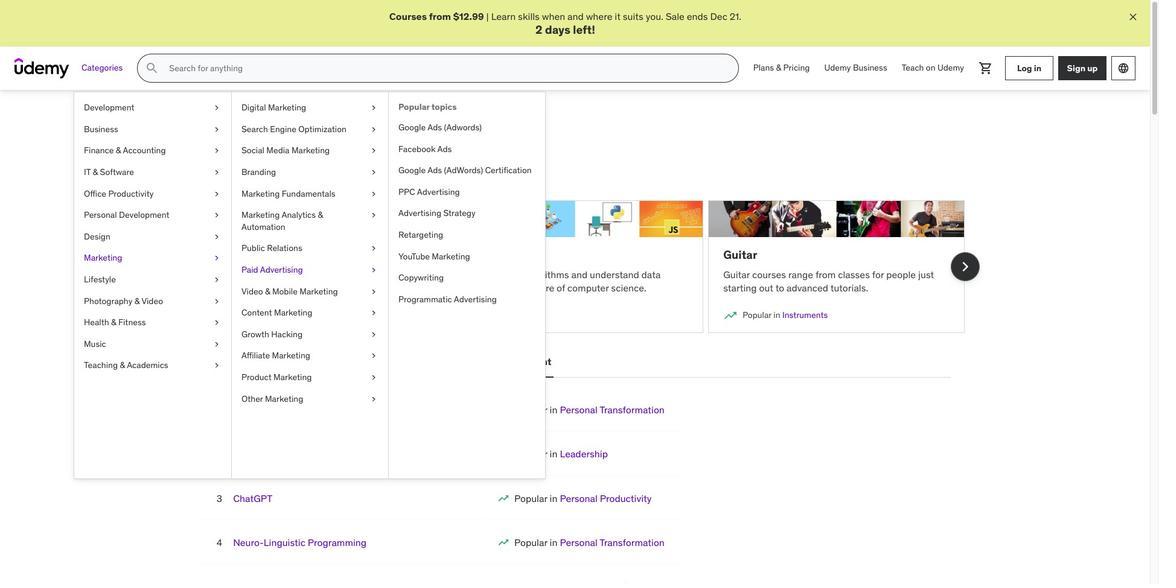 Task type: describe. For each thing, give the bounding box(es) containing it.
data
[[642, 269, 661, 281]]

log in link
[[1006, 56, 1054, 80]]

from inside use statistical probability to teach computers how to learn from data.
[[224, 282, 244, 294]]

marketing inside video & mobile marketing link
[[300, 286, 338, 297]]

starting
[[724, 282, 757, 294]]

2 transformation from the top
[[600, 537, 665, 549]]

health
[[84, 317, 109, 328]]

youtube marketing
[[399, 251, 470, 262]]

design for 'design' button
[[345, 356, 377, 368]]

something
[[212, 154, 258, 166]]

2 cell from the top
[[515, 448, 608, 461]]

design link
[[74, 226, 231, 248]]

in for leadership link on the bottom
[[550, 448, 558, 461]]

xsmall image for growth hacking
[[369, 329, 379, 341]]

trending
[[277, 119, 340, 138]]

personal development button
[[445, 348, 554, 377]]

teaching & academics link
[[74, 355, 231, 377]]

popular inside paid advertising element
[[399, 102, 430, 112]]

to right "how"
[[417, 269, 426, 281]]

marketing inside 'content marketing' link
[[274, 308, 313, 318]]

& inside carousel element
[[279, 310, 285, 321]]

topics inside paid advertising element
[[432, 102, 457, 112]]

advertising up retargeting
[[399, 208, 442, 219]]

categories
[[82, 62, 123, 73]]

from inside 'guitar courses range from classes for people just starting out to advanced tutorials.'
[[816, 269, 836, 281]]

personal development link
[[74, 205, 231, 226]]

fundamentals
[[282, 188, 336, 199]]

0 horizontal spatial video
[[142, 296, 163, 307]]

bestselling
[[202, 356, 254, 368]]

photography & video link
[[74, 291, 231, 312]]

paid advertising element
[[388, 93, 545, 479]]

public
[[242, 243, 265, 254]]

from inside courses from $12.99 | learn skills when and where it suits you. sale ends dec 21. 2 days left!
[[429, 10, 451, 22]]

popular for 1st "personal transformation" 'link' from the bottom of the page
[[515, 537, 548, 549]]

to up video & mobile marketing link
[[311, 269, 320, 281]]

udemy business link
[[818, 54, 895, 83]]

social media marketing
[[242, 145, 330, 156]]

engine
[[270, 124, 297, 135]]

copywriting link
[[389, 268, 545, 289]]

google for google ads (adwords) certification
[[399, 165, 426, 176]]

learn inside courses from $12.99 | learn skills when and where it suits you. sale ends dec 21. 2 days left!
[[492, 10, 516, 22]]

to inside learn to build algorithms and understand data structures at the core of computer science.
[[489, 269, 498, 281]]

youtube
[[399, 251, 430, 262]]

xsmall image for other marketing
[[369, 394, 379, 405]]

21.
[[730, 10, 742, 22]]

analytics inside carousel element
[[286, 310, 321, 321]]

branding link
[[232, 162, 388, 183]]

xsmall image for marketing
[[212, 253, 222, 265]]

instruments
[[783, 310, 828, 321]]

music link
[[74, 334, 231, 355]]

life
[[233, 404, 249, 416]]

4
[[217, 537, 222, 549]]

udemy business
[[825, 62, 888, 73]]

2 udemy from the left
[[938, 62, 965, 73]]

0 horizontal spatial skills
[[435, 154, 457, 166]]

google for google ads (adwords)
[[399, 122, 426, 133]]

how
[[397, 269, 415, 281]]

& for accounting
[[116, 145, 121, 156]]

popular in personal transformation for second "personal transformation" 'link' from the bottom of the page
[[515, 404, 665, 416]]

advanced
[[787, 282, 829, 294]]

core
[[536, 282, 555, 294]]

xsmall image for marketing fundamentals
[[369, 188, 379, 200]]

in for data & analytics link
[[251, 310, 257, 321]]

xsmall image for photography & video
[[212, 296, 222, 308]]

photography & video
[[84, 296, 163, 307]]

& for fitness
[[111, 317, 116, 328]]

popular for the 'instruments' link
[[743, 310, 772, 321]]

sign up
[[1068, 63, 1099, 74]]

photography
[[84, 296, 133, 307]]

carousel element
[[185, 186, 980, 348]]

advertising for paid advertising
[[260, 265, 303, 275]]

1 vertical spatial ads
[[438, 144, 452, 154]]

computer
[[568, 282, 609, 294]]

linguistic
[[264, 537, 306, 549]]

guitar courses range from classes for people just starting out to advanced tutorials.
[[724, 269, 935, 294]]

you.
[[646, 10, 664, 22]]

content
[[242, 308, 272, 318]]

music
[[84, 339, 106, 350]]

other
[[242, 394, 263, 404]]

personal inside personal development link
[[84, 210, 117, 221]]

2
[[536, 23, 543, 37]]

completely
[[260, 154, 308, 166]]

retargeting
[[399, 230, 444, 240]]

relations
[[267, 243, 302, 254]]

learn for popular and trending topics
[[185, 154, 210, 166]]

popular for second "personal transformation" 'link' from the bottom of the page
[[515, 404, 548, 416]]

sale
[[666, 10, 685, 22]]

google ads (adwords)
[[399, 122, 482, 133]]

finance & accounting link
[[74, 140, 231, 162]]

xsmall image for public relations
[[369, 243, 379, 255]]

xsmall image for lifestyle
[[212, 274, 222, 286]]

suits
[[623, 10, 644, 22]]

popular in instruments
[[743, 310, 828, 321]]

1 horizontal spatial productivity
[[600, 493, 652, 505]]

leadership link
[[560, 448, 608, 461]]

just
[[919, 269, 935, 281]]

and inside courses from $12.99 | learn skills when and where it suits you. sale ends dec 21. 2 days left!
[[568, 10, 584, 22]]

automation
[[242, 222, 286, 232]]

search engine optimization link
[[232, 119, 388, 140]]

business link
[[74, 119, 231, 140]]

data.
[[247, 282, 268, 294]]

teach
[[902, 62, 925, 73]]

google ads (adwords) link
[[389, 117, 545, 139]]

marketing fundamentals link
[[232, 183, 388, 205]]

in for personal productivity link on the bottom
[[550, 493, 558, 505]]

coach
[[252, 404, 279, 416]]

algorithms
[[462, 248, 523, 262]]

ppc advertising
[[399, 187, 460, 197]]

use
[[200, 269, 217, 281]]

digital marketing
[[242, 102, 306, 113]]

advertising for ppc advertising
[[417, 187, 460, 197]]

& inside "marketing analytics & automation"
[[318, 210, 323, 221]]

academics
[[127, 360, 168, 371]]

xsmall image for personal development
[[212, 210, 222, 222]]

development button
[[266, 348, 332, 377]]

marketing fundamentals
[[242, 188, 336, 199]]

video & mobile marketing link
[[232, 281, 388, 303]]

xsmall image for business
[[212, 124, 222, 136]]

log
[[1018, 63, 1033, 74]]

xsmall image for search engine optimization
[[369, 124, 379, 136]]

0 horizontal spatial topics
[[342, 119, 386, 138]]

xsmall image for branding
[[369, 167, 379, 179]]

xsmall image for marketing analytics & automation
[[369, 210, 379, 222]]

marketing inside 'digital marketing' link
[[268, 102, 306, 113]]

the
[[519, 282, 533, 294]]

certification
[[485, 165, 532, 176]]

dec
[[711, 10, 728, 22]]

marketing inside youtube marketing link
[[432, 251, 470, 262]]

popular in leadership
[[515, 448, 608, 461]]

0 vertical spatial business
[[854, 62, 888, 73]]

google ads (adwords) certification
[[399, 165, 532, 176]]

popular in image
[[724, 309, 738, 323]]

xsmall image for product marketing
[[369, 372, 379, 384]]

personal development for personal development button
[[448, 356, 552, 368]]

neuro-linguistic programming link
[[233, 537, 367, 549]]

learn
[[200, 282, 222, 294]]

social media marketing link
[[232, 140, 388, 162]]

xsmall image for digital marketing
[[369, 102, 379, 114]]

pricing
[[784, 62, 810, 73]]

3
[[217, 493, 222, 505]]

ads for (adwords)
[[428, 122, 442, 133]]

learn for algorithms
[[462, 269, 487, 281]]

xsmall image for development
[[212, 102, 222, 114]]

analytics inside "marketing analytics & automation"
[[282, 210, 316, 221]]

development link
[[74, 97, 231, 119]]

popular in personal transformation for 1st "personal transformation" 'link' from the bottom of the page
[[515, 537, 665, 549]]

0 vertical spatial productivity
[[108, 188, 154, 199]]

growth
[[242, 329, 269, 340]]

courses
[[390, 10, 427, 22]]

learn something completely new or improve your existing skills
[[185, 154, 457, 166]]

Search for anything text field
[[167, 58, 724, 79]]



Task type: vqa. For each thing, say whether or not it's contained in the screenshot.
bottommost POPULAR IN PERSONAL TRANSFORMATION
yes



Task type: locate. For each thing, give the bounding box(es) containing it.
personal for 4th cell from the top
[[560, 537, 598, 549]]

xsmall image inside social media marketing 'link'
[[369, 145, 379, 157]]

xsmall image for teaching & academics
[[212, 360, 222, 372]]

0 vertical spatial guitar
[[724, 248, 758, 262]]

it
[[615, 10, 621, 22]]

0 vertical spatial topics
[[432, 102, 457, 112]]

marketing inside marketing link
[[84, 253, 122, 264]]

growth hacking link
[[232, 324, 388, 346]]

popular for leadership link on the bottom
[[515, 448, 548, 461]]

in left data on the left bottom of page
[[251, 310, 257, 321]]

sign
[[1068, 63, 1086, 74]]

xsmall image for office productivity
[[212, 188, 222, 200]]

plans & pricing
[[754, 62, 810, 73]]

courses
[[753, 269, 787, 281]]

1 vertical spatial topics
[[342, 119, 386, 138]]

popular in image for popular in personal productivity
[[498, 493, 510, 505]]

& for academics
[[120, 360, 125, 371]]

development inside button
[[490, 356, 552, 368]]

xsmall image inside the paid advertising link
[[369, 265, 379, 276]]

google ads (adwords) certification link
[[389, 160, 545, 182]]

2 horizontal spatial from
[[816, 269, 836, 281]]

teach on udemy link
[[895, 54, 972, 83]]

1 vertical spatial business
[[84, 124, 118, 135]]

advertising down 'learning'
[[260, 265, 303, 275]]

marketing inside "marketing analytics & automation"
[[242, 210, 280, 221]]

xsmall image inside finance & accounting link
[[212, 145, 222, 157]]

4 cell from the top
[[515, 537, 665, 549]]

personal transformation link down personal productivity link on the bottom
[[560, 537, 665, 549]]

xsmall image inside product marketing link
[[369, 372, 379, 384]]

personal for 5th cell from the bottom
[[560, 404, 598, 416]]

search
[[242, 124, 268, 135]]

ads
[[428, 122, 442, 133], [438, 144, 452, 154], [428, 165, 442, 176]]

xsmall image for music
[[212, 339, 222, 351]]

to inside 'guitar courses range from classes for people just starting out to advanced tutorials.'
[[776, 282, 785, 294]]

marketing inside product marketing link
[[274, 372, 312, 383]]

existing
[[399, 154, 433, 166]]

& right health
[[111, 317, 116, 328]]

learn inside learn to build algorithms and understand data structures at the core of computer science.
[[462, 269, 487, 281]]

close image
[[1128, 11, 1140, 23]]

cell
[[515, 404, 665, 416], [515, 448, 608, 461], [515, 493, 652, 505], [515, 537, 665, 549], [515, 581, 665, 585]]

1 vertical spatial and
[[247, 119, 274, 138]]

xsmall image inside the growth hacking link
[[369, 329, 379, 341]]

& for pricing
[[777, 62, 782, 73]]

& right teaching
[[120, 360, 125, 371]]

udemy right on
[[938, 62, 965, 73]]

1 vertical spatial from
[[816, 269, 836, 281]]

2 personal transformation link from the top
[[560, 537, 665, 549]]

design down office
[[84, 231, 110, 242]]

popular in image for popular in data & analytics
[[200, 309, 215, 323]]

ads up ppc advertising
[[428, 165, 442, 176]]

0 vertical spatial personal development
[[84, 210, 169, 221]]

branding
[[242, 167, 276, 178]]

& right it
[[93, 167, 98, 178]]

1 google from the top
[[399, 122, 426, 133]]

choose a language image
[[1118, 62, 1130, 74]]

office
[[84, 188, 106, 199]]

software
[[100, 167, 134, 178]]

& up the fitness
[[135, 296, 140, 307]]

xsmall image for design
[[212, 231, 222, 243]]

learn to build algorithms and understand data structures at the core of computer science.
[[462, 269, 661, 294]]

up
[[1088, 63, 1099, 74]]

0 vertical spatial popular in personal transformation
[[515, 404, 665, 416]]

3 cell from the top
[[515, 493, 652, 505]]

2 horizontal spatial learn
[[492, 10, 516, 22]]

advertising up advertising strategy
[[417, 187, 460, 197]]

marketing inside the affiliate marketing "link"
[[272, 351, 310, 361]]

popular topics
[[399, 102, 457, 112]]

of
[[557, 282, 565, 294]]

udemy right pricing
[[825, 62, 851, 73]]

advertising for programmatic advertising
[[454, 294, 497, 305]]

xsmall image
[[369, 102, 379, 114], [212, 124, 222, 136], [369, 124, 379, 136], [212, 145, 222, 157], [369, 145, 379, 157], [212, 167, 222, 179], [369, 167, 379, 179], [369, 210, 379, 222], [369, 265, 379, 276], [212, 296, 222, 308], [369, 308, 379, 319], [212, 339, 222, 351], [369, 394, 379, 405]]

video & mobile marketing
[[242, 286, 338, 297]]

google
[[399, 122, 426, 133], [399, 165, 426, 176]]

xsmall image inside 'content marketing' link
[[369, 308, 379, 319]]

1 horizontal spatial learn
[[462, 269, 487, 281]]

xsmall image inside design link
[[212, 231, 222, 243]]

ads down popular topics
[[428, 122, 442, 133]]

in left instruments
[[774, 310, 781, 321]]

business left teach
[[854, 62, 888, 73]]

in for 1st "personal transformation" 'link' from the bottom of the page
[[550, 537, 558, 549]]

2 vertical spatial from
[[224, 282, 244, 294]]

personal inside personal development button
[[448, 356, 488, 368]]

guitar for guitar
[[724, 248, 758, 262]]

facebook ads
[[399, 144, 452, 154]]

xsmall image for video & mobile marketing
[[369, 286, 379, 298]]

marketing inside other marketing link
[[265, 394, 303, 404]]

at
[[508, 282, 517, 294]]

log in
[[1018, 63, 1042, 74]]

and up "left!"
[[568, 10, 584, 22]]

advertising strategy
[[399, 208, 476, 219]]

1 vertical spatial productivity
[[600, 493, 652, 505]]

advertising strategy link
[[389, 203, 545, 225]]

1 vertical spatial analytics
[[286, 310, 321, 321]]

1 vertical spatial guitar
[[724, 269, 750, 281]]

1 vertical spatial popular in image
[[498, 493, 510, 505]]

popular in personal transformation down popular in personal productivity
[[515, 537, 665, 549]]

google up 'facebook'
[[399, 122, 426, 133]]

&
[[777, 62, 782, 73], [116, 145, 121, 156], [93, 167, 98, 178], [318, 210, 323, 221], [265, 286, 270, 297], [135, 296, 140, 307], [279, 310, 285, 321], [111, 317, 116, 328], [120, 360, 125, 371]]

in for the 'instruments' link
[[774, 310, 781, 321]]

2 vertical spatial learn
[[462, 269, 487, 281]]

development
[[84, 102, 134, 113], [119, 210, 169, 221], [268, 356, 330, 368], [490, 356, 552, 368]]

popular in data & analytics
[[220, 310, 321, 321]]

machine
[[200, 248, 247, 262]]

1 vertical spatial popular in personal transformation
[[515, 537, 665, 549]]

xsmall image inside 'teaching & academics' link
[[212, 360, 222, 372]]

accounting
[[123, 145, 166, 156]]

0 vertical spatial skills
[[518, 10, 540, 22]]

neuro-linguistic programming
[[233, 537, 367, 549]]

xsmall image inside the affiliate marketing "link"
[[369, 351, 379, 362]]

popular for personal productivity link on the bottom
[[515, 493, 548, 505]]

& inside 'teaching & academics' link
[[120, 360, 125, 371]]

& inside video & mobile marketing link
[[265, 286, 270, 297]]

improve
[[341, 154, 376, 166]]

xsmall image inside video & mobile marketing link
[[369, 286, 379, 298]]

design for design link
[[84, 231, 110, 242]]

algorithms
[[523, 269, 569, 281]]

0 vertical spatial transformation
[[600, 404, 665, 416]]

1 cell from the top
[[515, 404, 665, 416]]

when
[[542, 10, 566, 22]]

video down lifestyle link
[[142, 296, 163, 307]]

& inside photography & video link
[[135, 296, 140, 307]]

from up advanced
[[816, 269, 836, 281]]

skills inside courses from $12.99 | learn skills when and where it suits you. sale ends dec 21. 2 days left!
[[518, 10, 540, 22]]

udemy
[[825, 62, 851, 73], [938, 62, 965, 73]]

office productivity link
[[74, 183, 231, 205]]

xsmall image inside marketing link
[[212, 253, 222, 265]]

statistical
[[219, 269, 261, 281]]

1 udemy from the left
[[825, 62, 851, 73]]

advertising down copywriting link
[[454, 294, 497, 305]]

& inside it & software link
[[93, 167, 98, 178]]

health & fitness
[[84, 317, 146, 328]]

& left mobile
[[265, 286, 270, 297]]

next image
[[956, 257, 975, 277]]

5 cell from the top
[[515, 581, 665, 585]]

0 horizontal spatial udemy
[[825, 62, 851, 73]]

marketing inside marketing fundamentals link
[[242, 188, 280, 199]]

1 horizontal spatial personal development
[[448, 356, 552, 368]]

xsmall image for it & software
[[212, 167, 222, 179]]

1 guitar from the top
[[724, 248, 758, 262]]

& down marketing fundamentals link
[[318, 210, 323, 221]]

development inside "button"
[[268, 356, 330, 368]]

topics up improve
[[342, 119, 386, 138]]

xsmall image inside personal development link
[[212, 210, 222, 222]]

xsmall image inside public relations link
[[369, 243, 379, 255]]

digital
[[242, 102, 266, 113]]

1 horizontal spatial business
[[854, 62, 888, 73]]

popular in image for popular in personal transformation
[[498, 537, 510, 549]]

0 horizontal spatial personal development
[[84, 210, 169, 221]]

retargeting link
[[389, 225, 545, 246]]

xsmall image inside health & fitness link
[[212, 317, 222, 329]]

from left $12.99
[[429, 10, 451, 22]]

in left leadership
[[550, 448, 558, 461]]

1 horizontal spatial design
[[345, 356, 377, 368]]

1 horizontal spatial video
[[242, 286, 263, 297]]

xsmall image inside other marketing link
[[369, 394, 379, 405]]

& right data on the left bottom of page
[[279, 310, 285, 321]]

chatgpt link
[[233, 493, 273, 505]]

and inside learn to build algorithms and understand data structures at the core of computer science.
[[572, 269, 588, 281]]

0 vertical spatial personal transformation link
[[560, 404, 665, 416]]

(adwords)
[[444, 122, 482, 133]]

ads for (adwords)
[[428, 165, 442, 176]]

life coach training
[[233, 404, 315, 416]]

1 vertical spatial personal transformation link
[[560, 537, 665, 549]]

google down 'facebook'
[[399, 165, 426, 176]]

training
[[281, 404, 315, 416]]

2 guitar from the top
[[724, 269, 750, 281]]

shopping cart with 0 items image
[[979, 61, 994, 76]]

2 vertical spatial ads
[[428, 165, 442, 176]]

xsmall image inside office productivity link
[[212, 188, 222, 200]]

popular in personal transformation up leadership
[[515, 404, 665, 416]]

lifestyle
[[84, 274, 116, 285]]

from down statistical
[[224, 282, 244, 294]]

in down the "popular in leadership" at the bottom
[[550, 493, 558, 505]]

& inside finance & accounting link
[[116, 145, 121, 156]]

1 horizontal spatial udemy
[[938, 62, 965, 73]]

public relations link
[[232, 238, 388, 260]]

marketing analytics & automation
[[242, 210, 323, 232]]

0 horizontal spatial design
[[84, 231, 110, 242]]

xsmall image inside marketing fundamentals link
[[369, 188, 379, 200]]

& right plans
[[777, 62, 782, 73]]

xsmall image inside photography & video link
[[212, 296, 222, 308]]

0 vertical spatial and
[[568, 10, 584, 22]]

0 vertical spatial analytics
[[282, 210, 316, 221]]

udemy image
[[14, 58, 69, 79]]

guitar inside 'guitar courses range from classes for people just starting out to advanced tutorials.'
[[724, 269, 750, 281]]

0 horizontal spatial business
[[84, 124, 118, 135]]

it
[[84, 167, 91, 178]]

in up the "popular in leadership" at the bottom
[[550, 404, 558, 416]]

video down statistical
[[242, 286, 263, 297]]

and up computer
[[572, 269, 588, 281]]

popular in image
[[200, 309, 215, 323], [498, 493, 510, 505], [498, 537, 510, 549]]

ads down the 'google ads (adwords)'
[[438, 144, 452, 154]]

in for second "personal transformation" 'link' from the bottom of the page
[[550, 404, 558, 416]]

popular and trending topics
[[185, 119, 386, 138]]

fitness
[[118, 317, 146, 328]]

xsmall image inside lifestyle link
[[212, 274, 222, 286]]

0 vertical spatial popular in image
[[200, 309, 215, 323]]

& inside health & fitness link
[[111, 317, 116, 328]]

0 vertical spatial google
[[399, 122, 426, 133]]

chatgpt
[[233, 493, 273, 505]]

personal development for personal development link
[[84, 210, 169, 221]]

topics up the 'google ads (adwords)'
[[432, 102, 457, 112]]

to right out
[[776, 282, 785, 294]]

design inside button
[[345, 356, 377, 368]]

xsmall image inside branding link
[[369, 167, 379, 179]]

product marketing
[[242, 372, 312, 383]]

marketing inside social media marketing 'link'
[[292, 145, 330, 156]]

xsmall image inside the marketing analytics & automation link
[[369, 210, 379, 222]]

and
[[568, 10, 584, 22], [247, 119, 274, 138], [572, 269, 588, 281]]

1 horizontal spatial topics
[[432, 102, 457, 112]]

submit search image
[[145, 61, 160, 76]]

0 vertical spatial design
[[84, 231, 110, 242]]

to up structures
[[489, 269, 498, 281]]

in right log
[[1035, 63, 1042, 74]]

and down digital
[[247, 119, 274, 138]]

& for mobile
[[265, 286, 270, 297]]

in down popular in personal productivity
[[550, 537, 558, 549]]

optimization
[[299, 124, 347, 135]]

2 vertical spatial popular in image
[[498, 537, 510, 549]]

popular for data & analytics link
[[220, 310, 248, 321]]

xsmall image for health & fitness
[[212, 317, 222, 329]]

1 vertical spatial design
[[345, 356, 377, 368]]

finance & accounting
[[84, 145, 166, 156]]

content marketing link
[[232, 303, 388, 324]]

0 vertical spatial ads
[[428, 122, 442, 133]]

1 transformation from the top
[[600, 404, 665, 416]]

$12.99
[[453, 10, 484, 22]]

1 vertical spatial google
[[399, 165, 426, 176]]

teach on udemy
[[902, 62, 965, 73]]

personal development inside button
[[448, 356, 552, 368]]

xsmall image inside development link
[[212, 102, 222, 114]]

teaching & academics
[[84, 360, 168, 371]]

data & analytics link
[[259, 310, 321, 321]]

0 vertical spatial from
[[429, 10, 451, 22]]

plans
[[754, 62, 775, 73]]

video
[[242, 286, 263, 297], [142, 296, 163, 307]]

xsmall image inside music link
[[212, 339, 222, 351]]

1 personal transformation link from the top
[[560, 404, 665, 416]]

xsmall image for affiliate marketing
[[369, 351, 379, 362]]

1 popular in personal transformation from the top
[[515, 404, 665, 416]]

growth hacking
[[242, 329, 303, 340]]

0 horizontal spatial productivity
[[108, 188, 154, 199]]

1 vertical spatial skills
[[435, 154, 457, 166]]

programmatic advertising link
[[389, 289, 545, 311]]

life coach training link
[[233, 404, 315, 416]]

1 vertical spatial transformation
[[600, 537, 665, 549]]

xsmall image inside it & software link
[[212, 167, 222, 179]]

1 vertical spatial learn
[[185, 154, 210, 166]]

classes
[[839, 269, 870, 281]]

bestselling button
[[200, 348, 256, 377]]

design down the growth hacking link
[[345, 356, 377, 368]]

affiliate
[[242, 351, 270, 361]]

xsmall image
[[212, 102, 222, 114], [212, 188, 222, 200], [369, 188, 379, 200], [212, 210, 222, 222], [212, 231, 222, 243], [369, 243, 379, 255], [212, 253, 222, 265], [212, 274, 222, 286], [369, 286, 379, 298], [212, 317, 222, 329], [369, 329, 379, 341], [369, 351, 379, 362], [212, 360, 222, 372], [369, 372, 379, 384]]

& right finance
[[116, 145, 121, 156]]

analytics down fundamentals
[[282, 210, 316, 221]]

business
[[854, 62, 888, 73], [84, 124, 118, 135]]

paid advertising link
[[232, 260, 388, 281]]

guitar for guitar courses range from classes for people just starting out to advanced tutorials.
[[724, 269, 750, 281]]

& for video
[[135, 296, 140, 307]]

xsmall image inside search engine optimization link
[[369, 124, 379, 136]]

1 vertical spatial personal development
[[448, 356, 552, 368]]

range
[[789, 269, 814, 281]]

learn up structures
[[462, 269, 487, 281]]

personal for third cell
[[560, 493, 598, 505]]

0 horizontal spatial learn
[[185, 154, 210, 166]]

business up finance
[[84, 124, 118, 135]]

public relations
[[242, 243, 302, 254]]

1 horizontal spatial from
[[429, 10, 451, 22]]

2 google from the top
[[399, 165, 426, 176]]

analytics up the growth hacking link
[[286, 310, 321, 321]]

learn right '|'
[[492, 10, 516, 22]]

& inside plans & pricing link
[[777, 62, 782, 73]]

xsmall image inside 'digital marketing' link
[[369, 102, 379, 114]]

& for software
[[93, 167, 98, 178]]

learn left something at the top of the page
[[185, 154, 210, 166]]

2 vertical spatial and
[[572, 269, 588, 281]]

xsmall image for finance & accounting
[[212, 145, 222, 157]]

xsmall image for paid advertising
[[369, 265, 379, 276]]

1 horizontal spatial skills
[[518, 10, 540, 22]]

personal transformation link up leadership link on the bottom
[[560, 404, 665, 416]]

0 vertical spatial learn
[[492, 10, 516, 22]]

xsmall image for social media marketing
[[369, 145, 379, 157]]

popular
[[399, 102, 430, 112], [185, 119, 244, 138], [220, 310, 248, 321], [743, 310, 772, 321], [515, 404, 548, 416], [515, 448, 548, 461], [515, 493, 548, 505], [515, 537, 548, 549]]

0 horizontal spatial from
[[224, 282, 244, 294]]

hacking
[[271, 329, 303, 340]]

2 popular in personal transformation from the top
[[515, 537, 665, 549]]

xsmall image inside business link
[[212, 124, 222, 136]]

xsmall image for content marketing
[[369, 308, 379, 319]]



